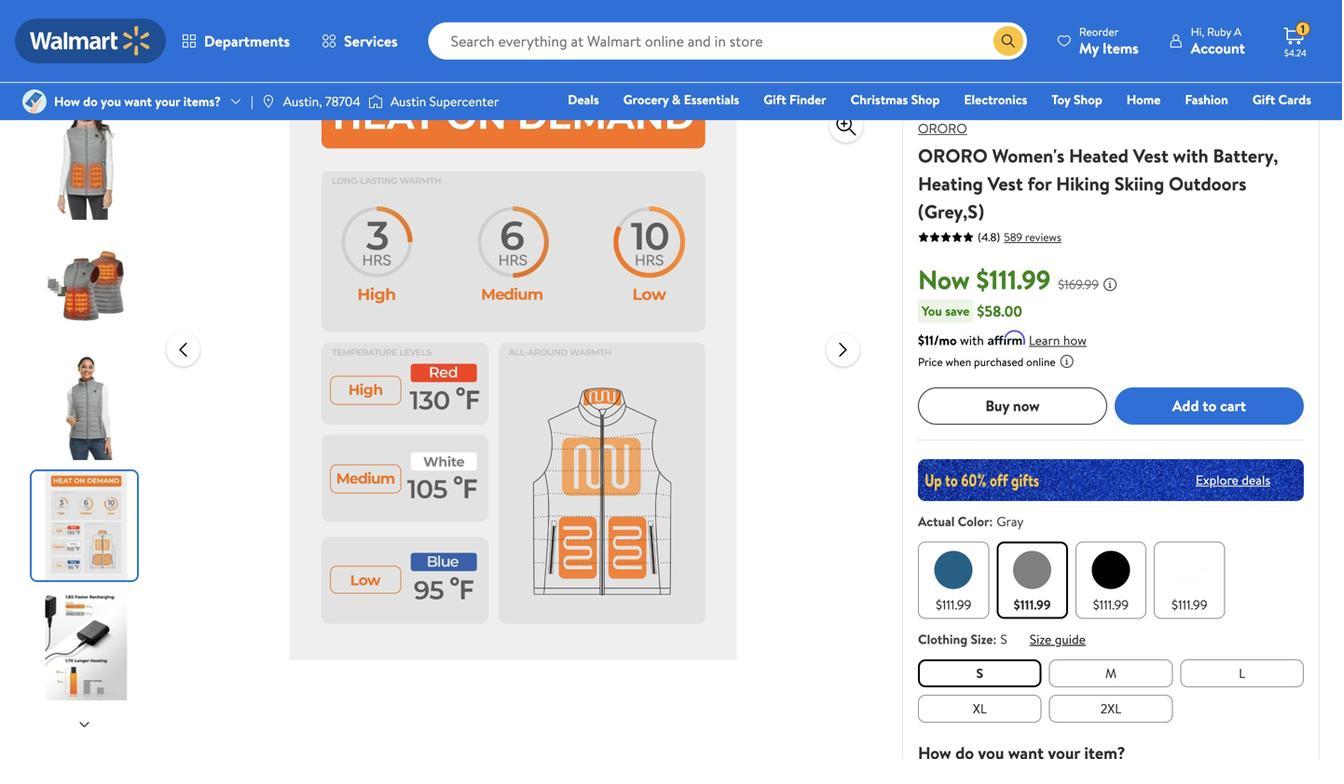 Task type: vqa. For each thing, say whether or not it's contained in the screenshot.
leftmost with
yes



Task type: describe. For each thing, give the bounding box(es) containing it.
how do you want your items?
[[54, 92, 221, 110]]

price when purchased online
[[918, 354, 1056, 370]]

0 horizontal spatial vest
[[988, 171, 1023, 197]]

Search search field
[[428, 22, 1027, 60]]

christmas shop link
[[842, 89, 948, 110]]

gift for cards
[[1253, 90, 1275, 109]]

buy now button
[[918, 388, 1107, 425]]

add to cart
[[1173, 396, 1246, 416]]

ororo women's heated vest with battery, heating vest for hiking skiing outdoors (grey,s) - image 1 of 12 image
[[32, 111, 141, 220]]

gift for finder
[[764, 90, 786, 109]]

registry
[[1097, 117, 1144, 135]]

size guide button
[[1030, 630, 1086, 649]]

(4.8) 589 reviews
[[978, 229, 1062, 245]]

learn how
[[1029, 331, 1087, 349]]

essentials
[[684, 90, 739, 109]]

ororo link
[[918, 119, 967, 137]]

(4.8)
[[978, 229, 1000, 245]]

clothing size : s
[[918, 630, 1007, 649]]

gift finder link
[[755, 89, 835, 110]]

grocery
[[623, 90, 669, 109]]

now
[[1013, 396, 1040, 416]]

l
[[1239, 664, 1245, 683]]

buy
[[986, 396, 1010, 416]]

guide
[[1055, 630, 1086, 649]]

clothing
[[918, 630, 968, 649]]

s button
[[918, 660, 1042, 688]]

do
[[83, 92, 98, 110]]

with inside the ororo ororo women's heated vest with battery, heating vest for hiking skiing outdoors (grey,s)
[[1173, 143, 1209, 169]]

when
[[946, 354, 971, 370]]

2xl
[[1101, 700, 1122, 718]]

m
[[1105, 664, 1117, 683]]

2 size from the left
[[1030, 630, 1052, 649]]

austin
[[391, 92, 426, 110]]

78704
[[325, 92, 361, 110]]

search icon image
[[1001, 34, 1016, 48]]

battery,
[[1213, 143, 1278, 169]]

how
[[1063, 331, 1087, 349]]

zoom image modal image
[[835, 115, 858, 137]]

sponsored
[[1250, 6, 1301, 22]]

2 $111.99 button from the left
[[997, 542, 1068, 619]]

ororo women's heated vest with battery, heating vest for hiking skiing outdoors (grey,s) - image 4 of 12 image
[[32, 472, 141, 581]]

589 reviews link
[[1000, 229, 1062, 245]]

one debit
[[1169, 117, 1232, 135]]

gift finder
[[764, 90, 826, 109]]

home link
[[1118, 89, 1169, 110]]

size guide
[[1030, 630, 1086, 649]]

ororo ororo women's heated vest with battery, heating vest for hiking skiing outdoors (grey,s)
[[918, 119, 1278, 225]]

m button
[[1049, 660, 1173, 688]]

: for color
[[989, 512, 993, 531]]

actual color list
[[914, 538, 1308, 623]]

4 $111.99 button from the left
[[1154, 542, 1225, 619]]

your
[[155, 92, 180, 110]]

gift cards link
[[1244, 89, 1320, 110]]

$11/mo with
[[918, 331, 984, 349]]

2xl button
[[1049, 695, 1173, 723]]

ororo women's heated vest with battery, heating vest for hiking skiing outdoors (grey,s) - image 2 of 12 image
[[32, 231, 141, 340]]

$111.99 up clothing size : s
[[936, 596, 972, 614]]

ororo women's heated vest with battery, heating vest for hiking skiing outdoors (grey,s) - image 5 of 12 image
[[32, 592, 141, 701]]

l button
[[1180, 660, 1304, 688]]

cards
[[1279, 90, 1312, 109]]

actual color : gray
[[918, 512, 1024, 531]]

you
[[101, 92, 121, 110]]

outdoors
[[1169, 171, 1247, 197]]

 image for austin supercenter
[[368, 92, 383, 111]]

finder
[[790, 90, 826, 109]]

deals
[[1242, 471, 1270, 489]]

best
[[970, 91, 992, 107]]

 image for austin, 78704
[[261, 94, 276, 109]]

shop for christmas shop
[[911, 90, 940, 109]]

hiking
[[1056, 171, 1110, 197]]

walmart+ link
[[1248, 116, 1320, 136]]

s inside s button
[[976, 664, 984, 683]]

want
[[124, 92, 152, 110]]

my
[[1079, 38, 1099, 58]]

ad disclaimer and feedback image
[[1305, 7, 1320, 21]]

price
[[918, 354, 943, 370]]

learn how button
[[1029, 331, 1087, 350]]

one
[[1169, 117, 1197, 135]]

a
[[1234, 24, 1242, 40]]

affirm image
[[988, 330, 1025, 345]]

debit
[[1200, 117, 1232, 135]]

items?
[[183, 92, 221, 110]]

ororo women's heated vest with battery, heating vest for hiking skiing outdoors (grey,s) - image 3 of 12 image
[[32, 351, 141, 460]]

1 ororo from the top
[[918, 119, 967, 137]]

fashion
[[1185, 90, 1228, 109]]

electronics link
[[956, 89, 1036, 110]]



Task type: locate. For each thing, give the bounding box(es) containing it.
2 shop from the left
[[1074, 90, 1102, 109]]

2 ororo from the top
[[918, 143, 988, 169]]

 image for how do you want your items?
[[22, 89, 47, 114]]

gift left finder
[[764, 90, 786, 109]]

:
[[989, 512, 993, 531], [993, 630, 997, 649]]

austin,
[[283, 92, 322, 110]]

with up when
[[960, 331, 984, 349]]

gift cards registry
[[1097, 90, 1312, 135]]

vest
[[1133, 143, 1169, 169], [988, 171, 1023, 197]]

$111.99 up $58.00
[[976, 261, 1051, 298]]

deals
[[568, 90, 599, 109]]

&
[[672, 90, 681, 109]]

gift left cards
[[1253, 90, 1275, 109]]

: left gray
[[989, 512, 993, 531]]

: for size
[[993, 630, 997, 649]]

next image image
[[77, 718, 92, 733]]

explore deals
[[1196, 471, 1270, 489]]

grocery & essentials
[[623, 90, 739, 109]]

1 shop from the left
[[911, 90, 940, 109]]

christmas
[[851, 90, 908, 109]]

1 vertical spatial s
[[976, 664, 984, 683]]

color
[[958, 512, 989, 531]]

 image left how
[[22, 89, 47, 114]]

add
[[1173, 396, 1199, 416]]

best seller
[[970, 91, 1020, 107]]

0 horizontal spatial shop
[[911, 90, 940, 109]]

explore deals link
[[1188, 464, 1278, 497]]

previous media item image
[[172, 339, 194, 361]]

1 horizontal spatial with
[[1173, 143, 1209, 169]]

xl button
[[918, 695, 1042, 723]]

0 vertical spatial vest
[[1133, 143, 1169, 169]]

legal information image
[[1060, 354, 1074, 369]]

next media item image
[[832, 339, 854, 361]]

one debit link
[[1160, 116, 1240, 136]]

1 $111.99 button from the left
[[918, 542, 989, 619]]

departments
[[204, 31, 290, 51]]

1 vertical spatial vest
[[988, 171, 1023, 197]]

s
[[1000, 630, 1007, 649], [976, 664, 984, 683]]

0 horizontal spatial size
[[971, 630, 993, 649]]

0 vertical spatial s
[[1000, 630, 1007, 649]]

2 horizontal spatial  image
[[368, 92, 383, 111]]

departments button
[[166, 19, 306, 63]]

actual
[[918, 512, 955, 531]]

now
[[918, 261, 970, 298]]

save
[[945, 302, 970, 320]]

clothing size list
[[914, 656, 1308, 727]]

 image
[[22, 89, 47, 114], [368, 92, 383, 111], [261, 94, 276, 109]]

hi, ruby a account
[[1191, 24, 1245, 58]]

1 gift from the left
[[764, 90, 786, 109]]

shop right toy
[[1074, 90, 1102, 109]]

online
[[1026, 354, 1056, 370]]

$111.99 up the "size guide" button
[[1014, 596, 1051, 614]]

toy shop link
[[1043, 89, 1111, 110]]

shop for toy shop
[[1074, 90, 1102, 109]]

gray
[[997, 512, 1024, 531]]

you
[[922, 302, 942, 320]]

0 horizontal spatial s
[[976, 664, 984, 683]]

walmart image
[[30, 26, 151, 56]]

$111.99 up l button
[[1172, 596, 1208, 614]]

0 vertical spatial :
[[989, 512, 993, 531]]

grocery & essentials link
[[615, 89, 748, 110]]

1 horizontal spatial vest
[[1133, 143, 1169, 169]]

0 vertical spatial with
[[1173, 143, 1209, 169]]

services button
[[306, 19, 414, 63]]

3 $111.99 button from the left
[[1075, 542, 1147, 619]]

electronics
[[964, 90, 1027, 109]]

 image right 78704
[[368, 92, 383, 111]]

1 vertical spatial ororo
[[918, 143, 988, 169]]

Walmart Site-Wide search field
[[428, 22, 1027, 60]]

 image right |
[[261, 94, 276, 109]]

learn more about strikethrough prices image
[[1103, 277, 1118, 292]]

$58.00
[[977, 301, 1022, 321]]

s up xl
[[976, 664, 984, 683]]

shop inside christmas shop link
[[911, 90, 940, 109]]

austin, 78704
[[283, 92, 361, 110]]

you save $58.00
[[922, 301, 1022, 321]]

gift inside gift cards registry
[[1253, 90, 1275, 109]]

vest left for
[[988, 171, 1023, 197]]

|
[[251, 92, 253, 110]]

1 horizontal spatial s
[[1000, 630, 1007, 649]]

account
[[1191, 38, 1245, 58]]

0 horizontal spatial with
[[960, 331, 984, 349]]

size left 'guide'
[[1030, 630, 1052, 649]]

fashion link
[[1177, 89, 1237, 110]]

1 horizontal spatial shop
[[1074, 90, 1102, 109]]

up to sixty percent off deals. shop now. image
[[918, 459, 1304, 501]]

s up s button
[[1000, 630, 1007, 649]]

$11/mo
[[918, 331, 957, 349]]

2 gift from the left
[[1253, 90, 1275, 109]]

with down one
[[1173, 143, 1209, 169]]

0 horizontal spatial gift
[[764, 90, 786, 109]]

how
[[54, 92, 80, 110]]

christmas shop
[[851, 90, 940, 109]]

1 vertical spatial :
[[993, 630, 997, 649]]

$111.99 up m
[[1093, 596, 1129, 614]]

vest up skiing
[[1133, 143, 1169, 169]]

shop
[[911, 90, 940, 109], [1074, 90, 1102, 109]]

to
[[1203, 396, 1217, 416]]

ororo down deal
[[918, 119, 967, 137]]

ruby
[[1207, 24, 1232, 40]]

1
[[1301, 21, 1305, 37]]

ororo
[[918, 119, 967, 137], [918, 143, 988, 169]]

deals link
[[560, 89, 608, 110]]

reviews
[[1025, 229, 1062, 245]]

women's
[[992, 143, 1065, 169]]

now $111.99
[[918, 261, 1051, 298]]

0 horizontal spatial  image
[[22, 89, 47, 114]]

add to cart button
[[1115, 388, 1304, 425]]

1 size from the left
[[971, 630, 993, 649]]

purchased
[[974, 354, 1024, 370]]

size up s button
[[971, 630, 993, 649]]

heating
[[918, 171, 983, 197]]

1 horizontal spatial size
[[1030, 630, 1052, 649]]

xl
[[973, 700, 987, 718]]

(grey,s)
[[918, 199, 984, 225]]

seller
[[994, 91, 1020, 107]]

cart
[[1220, 396, 1246, 416]]

$4.24
[[1284, 47, 1307, 59]]

1 vertical spatial with
[[960, 331, 984, 349]]

shop inside toy shop link
[[1074, 90, 1102, 109]]

ororo up heating
[[918, 143, 988, 169]]

reorder my items
[[1079, 24, 1139, 58]]

1 horizontal spatial  image
[[261, 94, 276, 109]]

with
[[1173, 143, 1209, 169], [960, 331, 984, 349]]

skiing
[[1115, 171, 1164, 197]]

: up s button
[[993, 630, 997, 649]]

home
[[1127, 90, 1161, 109]]

supercenter
[[429, 92, 499, 110]]

1 horizontal spatial gift
[[1253, 90, 1275, 109]]

toy
[[1052, 90, 1071, 109]]

shop up 'ororo' link
[[911, 90, 940, 109]]

walmart+
[[1256, 117, 1312, 135]]

0 vertical spatial ororo
[[918, 119, 967, 137]]

registry link
[[1088, 116, 1153, 136]]

reorder
[[1079, 24, 1119, 40]]

toy shop
[[1052, 90, 1102, 109]]

add to favorites list, ororo women's heated vest with battery, heating vest for hiking skiing outdoors (grey,s) image
[[835, 73, 858, 96]]

for
[[1028, 171, 1052, 197]]

ororo women's heated vest with battery, heating vest for hiking skiing outdoors (grey,s) image
[[215, 64, 811, 661]]

services
[[344, 31, 398, 51]]

buy now
[[986, 396, 1040, 416]]



